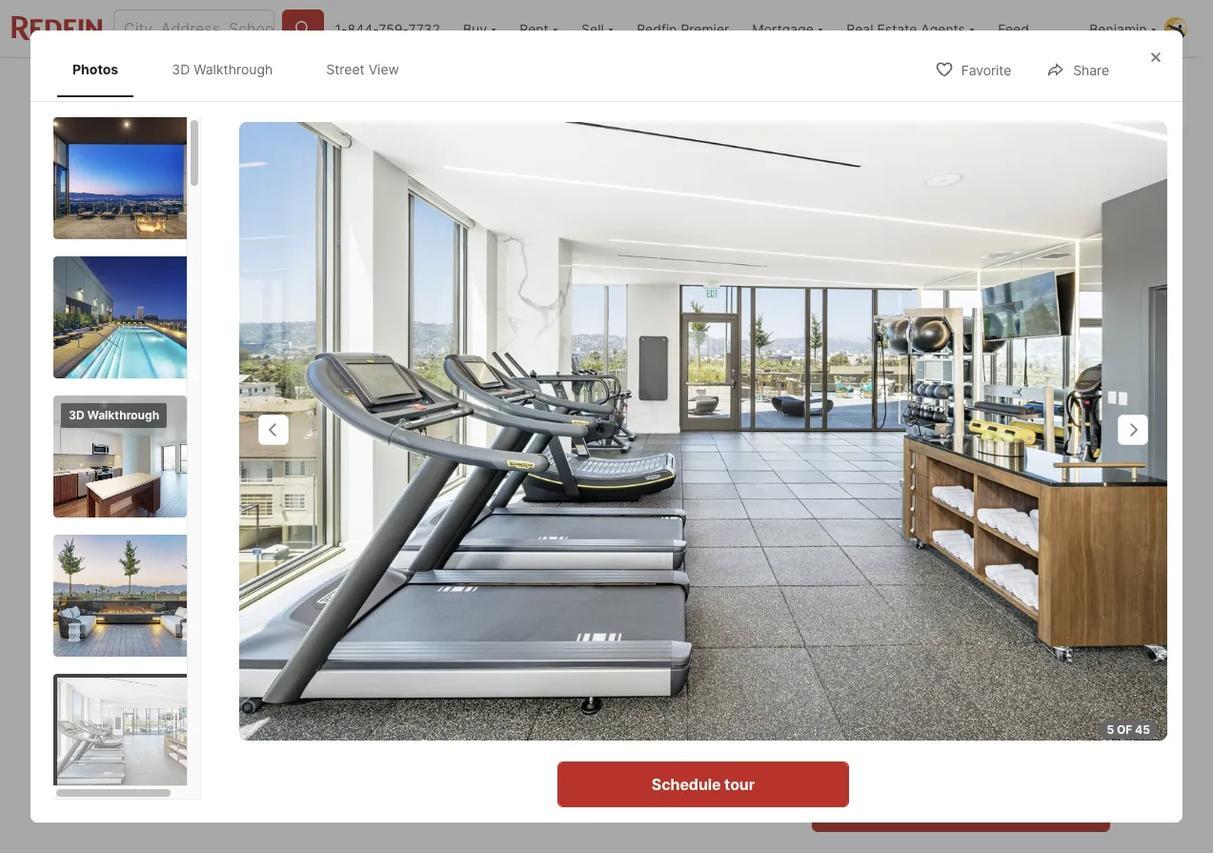 Task type: vqa. For each thing, say whether or not it's contained in the screenshot.
"3"
yes



Task type: locate. For each thing, give the bounding box(es) containing it.
walkthrough
[[194, 61, 273, 77], [87, 408, 159, 422], [168, 495, 251, 511]]

submit search image
[[293, 19, 312, 38]]

street inside tab
[[326, 61, 365, 77]]

schedule tour
[[652, 775, 755, 794], [910, 799, 1013, 818]]

3d walkthrough inside button
[[147, 495, 251, 511]]

1,353
[[506, 604, 565, 630]]

on
[[923, 564, 946, 587], [139, 567, 158, 586]]

tour inside option
[[995, 621, 1018, 635]]

2
[[292, 604, 306, 630], [949, 700, 966, 733]]

search
[[148, 77, 194, 93]]

wilshire up 0-
[[272, 567, 329, 586]]

, left ca
[[461, 567, 465, 586]]

2 vertical spatial 3d walkthrough
[[147, 495, 251, 511]]

1 vertical spatial schedule tour
[[910, 799, 1013, 818]]

1 vertical spatial 1-
[[352, 604, 373, 630]]

wilshire up self guided tour
[[950, 564, 1027, 587]]

floor
[[340, 77, 372, 93], [89, 790, 143, 816]]

nov down thursday
[[945, 736, 970, 750]]

1 vertical spatial view
[[361, 495, 393, 511]]

1 horizontal spatial ,
[[461, 567, 465, 586]]

1 tab from the left
[[430, 62, 502, 108]]

1 horizontal spatial nov
[[945, 736, 970, 750]]

walkthrough inside tab
[[194, 61, 273, 77]]

baths
[[352, 633, 393, 652]]

tab
[[430, 62, 502, 108], [502, 62, 606, 108], [606, 62, 698, 108]]

self guided tour list box
[[812, 605, 1111, 653]]

x-out button
[[913, 63, 1008, 102]]

more
[[517, 694, 544, 709]]

next image
[[1088, 704, 1118, 735]]

0 vertical spatial view
[[369, 61, 399, 77]]

3d walkthrough inside 3d walkthrough tab
[[172, 61, 273, 77]]

friendly
[[121, 694, 165, 709]]

tab list down the submit search icon
[[53, 42, 434, 97]]

0 horizontal spatial 2
[[292, 604, 306, 630]]

0 vertical spatial tour
[[995, 621, 1018, 635]]

vision on wilshire 6245 wilshire blvd , los angeles , ca 90048
[[89, 567, 543, 586]]

feed button
[[987, 0, 1078, 57]]

tab list for share button to the right of favorite
[[53, 42, 434, 97]]

3d walkthrough button
[[104, 485, 268, 523]]

1 vertical spatial schedule
[[910, 799, 979, 818]]

1 nov from the left
[[847, 736, 872, 750]]

759-
[[379, 20, 408, 37]]

3d inside tab
[[172, 61, 190, 77]]

pet friendly
[[100, 694, 165, 709]]

nov inside friday 3 nov
[[1043, 736, 1068, 750]]

$3,411+ /mo price
[[89, 604, 222, 652]]

0 vertical spatial street
[[326, 61, 365, 77]]

2 tab from the left
[[502, 62, 606, 108]]

3 nov from the left
[[1043, 736, 1068, 750]]

on up self
[[923, 564, 946, 587]]

44
[[1013, 495, 1031, 511]]

0 vertical spatial 2
[[292, 604, 306, 630]]

2 horizontal spatial nov
[[1043, 736, 1068, 750]]

ca
[[469, 567, 491, 586]]

1 vertical spatial street
[[318, 495, 358, 511]]

redfin premier button
[[626, 0, 741, 57]]

favorite
[[962, 62, 1012, 78]]

photos tab
[[57, 46, 134, 93]]

1- right the submit search icon
[[335, 20, 348, 37]]

0 horizontal spatial schedule tour
[[652, 775, 755, 794]]

, left los
[[365, 567, 369, 586]]

2 nov from the left
[[945, 736, 970, 750]]

plans inside tab
[[375, 77, 409, 93]]

0 vertical spatial 1-
[[335, 20, 348, 37]]

out
[[969, 76, 992, 92]]

6245 wilshire blvd image
[[239, 122, 1168, 741]]

nov down 1 at the right bottom of the page
[[847, 736, 872, 750]]

/mo
[[180, 604, 222, 630]]

on up $3,411+
[[139, 567, 158, 586]]

$3,411+
[[89, 604, 175, 630]]

nov inside thursday 2 nov
[[945, 736, 970, 750]]

2 vertical spatial walkthrough
[[168, 495, 251, 511]]

1 horizontal spatial wilshire
[[272, 567, 329, 586]]

3d walkthrough for tab list containing photos
[[172, 61, 273, 77]]

vision right tour
[[859, 564, 918, 587]]

beds
[[268, 633, 304, 652]]

sq
[[453, 633, 472, 652]]

0 vertical spatial 3d walkthrough
[[172, 61, 273, 77]]

0 horizontal spatial schedule
[[652, 775, 721, 794]]

1 horizontal spatial schedule tour
[[910, 799, 1013, 818]]

0 vertical spatial street view
[[326, 61, 399, 77]]

view inside 'button'
[[361, 495, 393, 511]]

blvd
[[333, 567, 365, 586]]

1 vertical spatial 2
[[949, 700, 966, 733]]

nov for 3
[[1043, 736, 1068, 750]]

tab list
[[53, 42, 434, 97], [89, 58, 713, 108]]

tab list down 759-
[[89, 58, 713, 108]]

3d
[[172, 61, 190, 77], [112, 133, 127, 147], [69, 408, 85, 422], [147, 495, 165, 511]]

0 vertical spatial walkthrough
[[194, 61, 273, 77]]

2 , from the left
[[461, 567, 465, 586]]

nov inside wednesday 1 nov
[[847, 736, 872, 750]]

schedule inside dialog
[[652, 775, 721, 794]]

2 vertical spatial tour
[[982, 799, 1013, 818]]

floor plans
[[340, 77, 409, 93], [89, 790, 207, 816]]

1-
[[335, 20, 348, 37], [352, 604, 373, 630]]

share
[[1074, 62, 1110, 78], [1058, 76, 1094, 92]]

1 horizontal spatial floor
[[340, 77, 372, 93]]

1 vertical spatial plans
[[148, 790, 207, 816]]

1 horizontal spatial on
[[923, 564, 946, 587]]

nov
[[847, 736, 872, 750], [945, 736, 970, 750], [1043, 736, 1068, 750]]

2 inside 0-2 beds
[[292, 604, 306, 630]]

street view
[[326, 61, 399, 77], [318, 495, 393, 511]]

share inside schedule tour dialog
[[1074, 62, 1110, 78]]

vision up $3,411+
[[89, 567, 136, 586]]

street view up blvd
[[318, 495, 393, 511]]

self
[[929, 621, 951, 635]]

1- for 844-
[[335, 20, 348, 37]]

1 horizontal spatial 2
[[949, 700, 966, 733]]

street up blvd
[[318, 495, 358, 511]]

0 horizontal spatial vision
[[89, 567, 136, 586]]

0 vertical spatial plans
[[375, 77, 409, 93]]

0 vertical spatial schedule tour
[[652, 775, 755, 794]]

nov down 3 at the right of page
[[1043, 736, 1068, 750]]

street inside 'button'
[[318, 495, 358, 511]]

view
[[369, 61, 399, 77], [361, 495, 393, 511]]

0 horizontal spatial floor
[[89, 790, 143, 816]]

floor plans inside tab
[[340, 77, 409, 93]]

0 vertical spatial floor
[[340, 77, 372, 93]]

image image
[[89, 112, 805, 538], [812, 112, 1111, 321], [53, 117, 201, 239], [53, 256, 201, 378], [812, 329, 1111, 538], [53, 395, 187, 517], [53, 534, 201, 656], [57, 677, 197, 792]]

tab list for x-out button
[[89, 58, 713, 108]]

friday 3 nov
[[1036, 684, 1075, 750]]

1- up baths
[[352, 604, 373, 630]]

3d walkthrough
[[172, 61, 273, 77], [69, 408, 159, 422], [147, 495, 251, 511]]

vision
[[859, 564, 918, 587], [89, 567, 136, 586]]

1 vertical spatial floor
[[89, 790, 143, 816]]

1 horizontal spatial 1-
[[352, 604, 373, 630]]

nov for 1
[[847, 736, 872, 750]]

0 horizontal spatial floor plans
[[89, 790, 207, 816]]

overview
[[235, 77, 298, 93]]

tour
[[995, 621, 1018, 635], [725, 775, 755, 794], [982, 799, 1013, 818]]

2 down thursday
[[949, 700, 966, 733]]

0 vertical spatial floor plans
[[340, 77, 409, 93]]

self guided tour
[[929, 621, 1018, 635]]

street view inside street view tab
[[326, 61, 399, 77]]

angeles
[[403, 567, 461, 586]]

0 horizontal spatial 1-
[[335, 20, 348, 37]]

2 inside thursday 2 nov
[[949, 700, 966, 733]]

0 vertical spatial schedule
[[652, 775, 721, 794]]

view up los
[[361, 495, 393, 511]]

view down the 1-844-759-7732
[[369, 61, 399, 77]]

ft
[[476, 633, 491, 652]]

dishwasher
[[238, 694, 301, 709]]

schedule
[[652, 775, 721, 794], [910, 799, 979, 818]]

street
[[326, 61, 365, 77], [318, 495, 358, 511]]

wilshire up /mo
[[162, 567, 223, 586]]

City, Address, School, Agent, ZIP search field
[[113, 10, 274, 48]]

0 horizontal spatial nov
[[847, 736, 872, 750]]

street view down 844-
[[326, 61, 399, 77]]

0 horizontal spatial plans
[[148, 790, 207, 816]]

premier
[[681, 20, 730, 37]]

map entry image
[[686, 562, 782, 657]]

1 vertical spatial street view
[[318, 495, 393, 511]]

2 up beds
[[292, 604, 306, 630]]

street down 844-
[[326, 61, 365, 77]]

1 horizontal spatial plans
[[375, 77, 409, 93]]

tab list containing photos
[[53, 42, 434, 97]]

1 horizontal spatial floor plans
[[340, 77, 409, 93]]

wednesday
[[824, 684, 895, 698]]

3d walkthrough link
[[89, 112, 805, 542]]

tour inside button
[[725, 775, 755, 794]]

1 vertical spatial tour
[[725, 775, 755, 794]]

unit
[[367, 694, 389, 709]]

share button
[[1031, 50, 1126, 89], [1016, 63, 1111, 102]]

1- inside 1-2.5 baths
[[352, 604, 373, 630]]

share button right favorite
[[1031, 50, 1126, 89]]

plans
[[375, 77, 409, 93], [148, 790, 207, 816]]

redfin premier
[[637, 20, 730, 37]]

3
[[1047, 700, 1065, 733]]

street view inside street view 'button'
[[318, 495, 393, 511]]

5 of 45
[[1107, 723, 1151, 737]]

1 , from the left
[[365, 567, 369, 586]]

tab list containing search
[[89, 58, 713, 108]]

3 tab from the left
[[606, 62, 698, 108]]

schedule tour button
[[558, 762, 849, 807], [812, 786, 1111, 832]]

in
[[354, 694, 364, 709]]

,
[[365, 567, 369, 586], [461, 567, 465, 586]]

0 horizontal spatial ,
[[365, 567, 369, 586]]

wilshire
[[950, 564, 1027, 587], [162, 567, 223, 586], [272, 567, 329, 586]]

2 horizontal spatial wilshire
[[950, 564, 1027, 587]]

share button down feed button
[[1016, 63, 1111, 102]]

tab list inside schedule tour dialog
[[53, 42, 434, 97]]



Task type: describe. For each thing, give the bounding box(es) containing it.
1-844-759-7732 link
[[335, 20, 440, 37]]

favorite button
[[919, 50, 1028, 89]]

x-
[[956, 76, 969, 92]]

559-
[[453, 604, 506, 630]]

0-
[[268, 604, 292, 630]]

schedule tour inside dialog
[[652, 775, 755, 794]]

1- for 2.5
[[352, 604, 373, 630]]

walkthrough inside button
[[168, 495, 251, 511]]

schedule tour dialog
[[31, 31, 1183, 823]]

guided
[[954, 621, 993, 635]]

w/d
[[328, 694, 351, 709]]

1 horizontal spatial schedule
[[910, 799, 979, 818]]

photos
[[72, 61, 118, 77]]

44 photos button
[[970, 485, 1095, 523]]

redfin
[[637, 20, 677, 37]]

overview tab
[[214, 62, 319, 108]]

friday
[[1036, 684, 1075, 698]]

feed
[[998, 20, 1029, 37]]

floor plans tab
[[319, 62, 430, 108]]

a/c
[[191, 694, 211, 709]]

559-1,353 sq ft
[[453, 604, 565, 652]]

0 horizontal spatial wilshire
[[162, 567, 223, 586]]

wednesday 1 nov
[[824, 684, 895, 750]]

schedule tour button inside dialog
[[558, 762, 849, 807]]

pet
[[100, 694, 118, 709]]

3d walkthrough for the 3d walkthrough button
[[147, 495, 251, 511]]

0 horizontal spatial on
[[139, 567, 158, 586]]

patio/balcony
[[416, 694, 490, 709]]

6245
[[231, 567, 268, 586]]

search link
[[110, 73, 194, 96]]

w/d in unit
[[328, 694, 389, 709]]

3d walkthrough tab
[[157, 46, 288, 93]]

90048
[[495, 567, 543, 586]]

3d inside button
[[147, 495, 165, 511]]

2 for 0-
[[292, 604, 306, 630]]

x-out
[[956, 76, 992, 92]]

7732
[[408, 20, 440, 37]]

1-2.5 baths
[[352, 604, 407, 652]]

of
[[1117, 723, 1133, 737]]

1 vertical spatial floor plans
[[89, 790, 207, 816]]

1
[[853, 700, 866, 733]]

floor inside tab
[[340, 77, 372, 93]]

thursday 2 nov
[[927, 684, 988, 750]]

photos
[[1034, 495, 1079, 511]]

5
[[1107, 723, 1115, 737]]

los
[[373, 567, 398, 586]]

1-844-759-7732
[[335, 20, 440, 37]]

3d walkthrough
[[112, 133, 222, 147]]

tour
[[812, 564, 855, 587]]

price
[[89, 633, 125, 652]]

2.5
[[373, 604, 407, 630]]

tour vision on wilshire
[[812, 564, 1027, 587]]

self guided tour option
[[812, 605, 1111, 653]]

1 vertical spatial walkthrough
[[87, 408, 159, 422]]

0-2 beds
[[268, 604, 306, 652]]

1 vertical spatial 3d walkthrough
[[69, 408, 159, 422]]

1 horizontal spatial vision
[[859, 564, 918, 587]]

2 for thursday
[[949, 700, 966, 733]]

thursday
[[927, 684, 988, 698]]

view inside tab
[[369, 61, 399, 77]]

nov for 2
[[945, 736, 970, 750]]

844-
[[348, 20, 379, 37]]

45
[[1135, 723, 1151, 737]]

street view button
[[275, 485, 409, 523]]

street view tab
[[311, 46, 415, 93]]

walkthrough
[[130, 133, 222, 147]]

user photo image
[[1165, 17, 1188, 40]]

44 photos
[[1013, 495, 1079, 511]]



